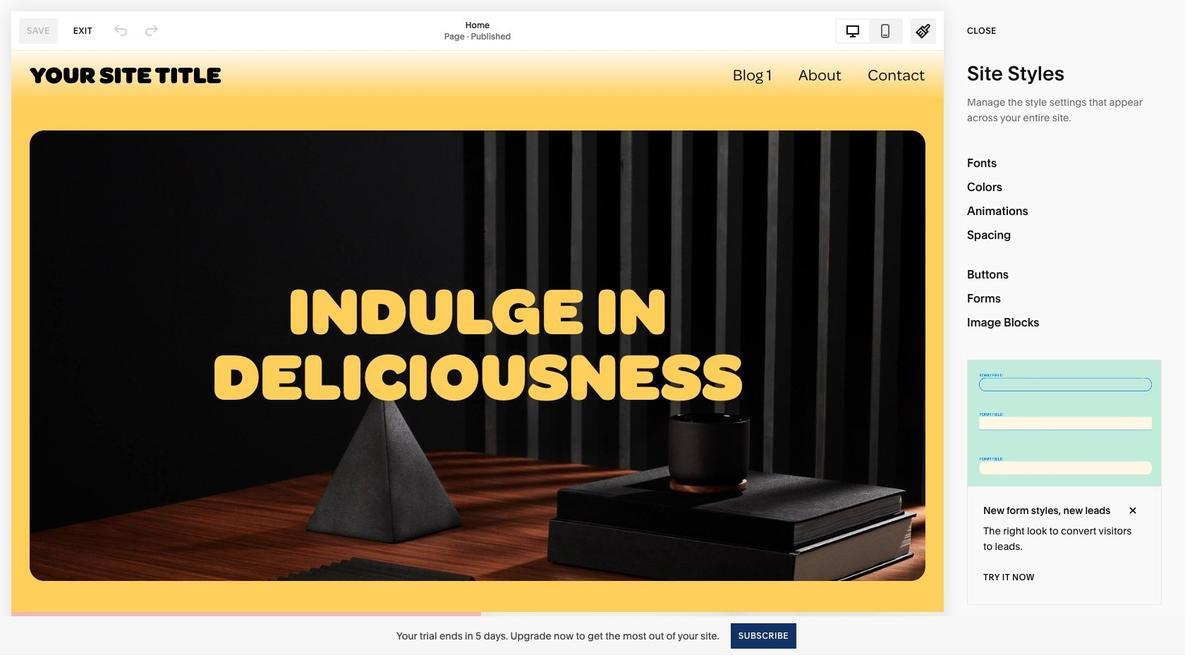 Task type: locate. For each thing, give the bounding box(es) containing it.
animation showing new form styling options image
[[968, 361, 1161, 487]]

tab list
[[837, 19, 901, 42]]

mobile image
[[878, 23, 893, 38]]

desktop image
[[845, 23, 861, 38]]

cross small image
[[1125, 503, 1141, 518]]



Task type: vqa. For each thing, say whether or not it's contained in the screenshot.
The Feature Gate Lock image
no



Task type: describe. For each thing, give the bounding box(es) containing it.
undo image
[[113, 23, 128, 38]]

style image
[[916, 23, 931, 38]]

redo image
[[144, 23, 160, 38]]



